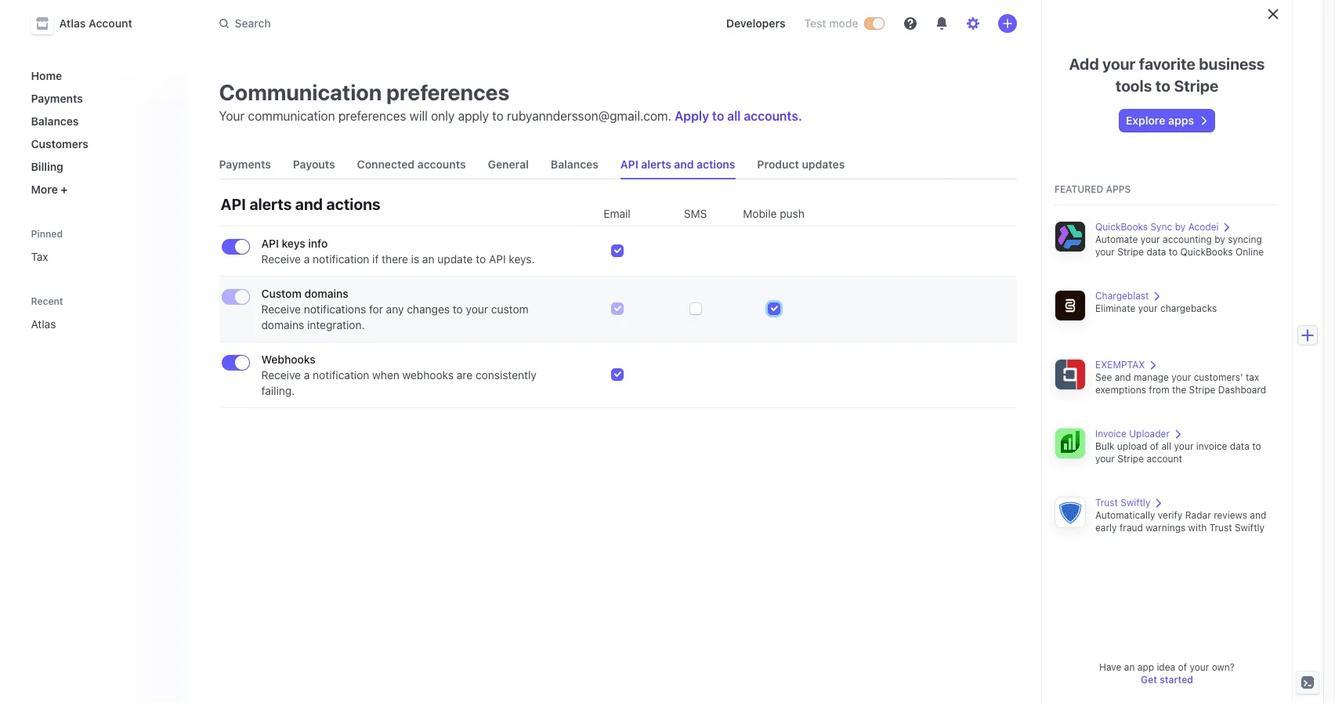 Task type: describe. For each thing, give the bounding box(es) containing it.
and down payouts link in the left of the page
[[295, 195, 323, 213]]

when
[[372, 368, 399, 382]]

verify
[[1158, 509, 1183, 521]]

0 vertical spatial by
[[1175, 221, 1186, 233]]

atlas link
[[25, 311, 153, 337]]

api alerts and actions link
[[614, 150, 742, 179]]

receive inside webhooks receive a notification when webhooks are consistently failing.
[[261, 368, 301, 382]]

bulk upload of all your invoice data to your stripe account
[[1095, 440, 1261, 465]]

api keys info receive a notification if there is an update to api keys.
[[261, 237, 535, 266]]

your up account
[[1174, 440, 1194, 452]]

to right apply
[[712, 109, 724, 123]]

will
[[410, 109, 428, 123]]

automatically
[[1095, 509, 1155, 521]]

tax link
[[25, 244, 175, 270]]

data inside bulk upload of all your invoice data to your stripe account
[[1230, 440, 1250, 452]]

custom
[[261, 287, 302, 300]]

update
[[437, 252, 473, 266]]

trust inside 'automatically verify radar reviews and early fraud warnings with trust swiftly'
[[1210, 522, 1232, 534]]

account
[[1147, 453, 1182, 465]]

0 horizontal spatial swiftly
[[1121, 497, 1151, 509]]

mobile push
[[743, 207, 805, 220]]

developers link
[[720, 11, 792, 36]]

are
[[457, 368, 473, 382]]

communication
[[219, 79, 382, 105]]

an inside have an app idea of your own? get started
[[1124, 661, 1135, 673]]

of inside bulk upload of all your invoice data to your stripe account
[[1150, 440, 1159, 452]]

atlas account button
[[31, 13, 148, 34]]

0 vertical spatial preferences
[[386, 79, 510, 105]]

see and manage your customers' tax exemptions from the stripe dashboard
[[1095, 371, 1266, 396]]

stripe inside bulk upload of all your invoice data to your stripe account
[[1118, 453, 1144, 465]]

to inside add your favorite business tools to stripe
[[1156, 77, 1171, 95]]

settings image
[[967, 17, 979, 30]]

communication
[[248, 109, 335, 123]]

1 vertical spatial domains
[[261, 318, 304, 331]]

more +
[[31, 183, 68, 196]]

payouts link
[[287, 150, 341, 179]]

to inside bulk upload of all your invoice data to your stripe account
[[1252, 440, 1261, 452]]

your inside have an app idea of your own? get started
[[1190, 661, 1209, 673]]

recent
[[31, 295, 63, 307]]

recent navigation links element
[[15, 288, 188, 337]]

and inside 'automatically verify radar reviews and early fraud warnings with trust swiftly'
[[1250, 509, 1266, 521]]

accounts
[[417, 157, 466, 171]]

pinned
[[31, 228, 63, 240]]

0 horizontal spatial balances link
[[25, 108, 175, 134]]

trust swiftly
[[1095, 497, 1151, 509]]

apply
[[458, 109, 489, 123]]

get started link
[[1141, 674, 1193, 686]]

atlas for atlas
[[31, 317, 56, 331]]

tab list containing payments
[[213, 150, 1017, 179]]

more
[[31, 183, 58, 196]]

product
[[757, 157, 799, 171]]

your inside custom domains receive notifications for any changes to your custom domains integration.
[[466, 302, 488, 316]]

featured apps
[[1055, 183, 1131, 195]]

payouts
[[293, 157, 335, 171]]

keys
[[282, 237, 305, 250]]

to right "apply"
[[492, 109, 504, 123]]

apply to all accounts. button
[[675, 109, 802, 123]]

1 horizontal spatial balances
[[551, 157, 599, 171]]

all inside communication preferences your communication preferences will only apply to rubyanndersson@gmail.com. apply to all accounts.
[[727, 109, 741, 123]]

your inside add your favorite business tools to stripe
[[1103, 55, 1136, 73]]

bulk
[[1095, 440, 1115, 452]]

early
[[1095, 522, 1117, 534]]

manage
[[1134, 371, 1169, 383]]

to inside automate your accounting by syncing your stripe data to quickbooks online
[[1169, 246, 1178, 258]]

customers'
[[1194, 371, 1243, 383]]

communication preferences your communication preferences will only apply to rubyanndersson@gmail.com. apply to all accounts.
[[219, 79, 802, 123]]

home
[[31, 69, 62, 82]]

general
[[488, 157, 529, 171]]

help image
[[904, 17, 916, 30]]

warnings
[[1146, 522, 1186, 534]]

invoice
[[1095, 428, 1127, 440]]

account
[[89, 16, 132, 30]]

tools
[[1116, 77, 1152, 95]]

your
[[219, 109, 245, 123]]

consistently
[[476, 368, 537, 382]]

balances inside core navigation links 'element'
[[31, 114, 79, 128]]

there
[[382, 252, 408, 266]]

stripe inside add your favorite business tools to stripe
[[1174, 77, 1219, 95]]

customers
[[31, 137, 89, 150]]

general link
[[482, 150, 535, 179]]

all inside bulk upload of all your invoice data to your stripe account
[[1162, 440, 1172, 452]]

accounting
[[1163, 233, 1212, 245]]

tax
[[1246, 371, 1259, 383]]

is
[[411, 252, 419, 266]]

featured
[[1055, 183, 1104, 195]]

customers link
[[25, 131, 175, 157]]

your down automate
[[1095, 246, 1115, 258]]

search
[[235, 16, 271, 30]]

1 vertical spatial balances link
[[544, 150, 605, 179]]

actions inside the api alerts and actions link
[[697, 157, 735, 171]]

automate your accounting by syncing your stripe data to quickbooks online
[[1095, 233, 1264, 258]]

your inside see and manage your customers' tax exemptions from the stripe dashboard
[[1172, 371, 1191, 383]]

to inside custom domains receive notifications for any changes to your custom domains integration.
[[453, 302, 463, 316]]

info
[[308, 237, 328, 250]]

connected accounts link
[[351, 150, 472, 179]]

reviews
[[1214, 509, 1247, 521]]

custom domains receive notifications for any changes to your custom domains integration.
[[261, 287, 529, 331]]

have
[[1099, 661, 1122, 673]]

apps
[[1168, 114, 1194, 127]]

changes
[[407, 302, 450, 316]]

automatically verify radar reviews and early fraud warnings with trust swiftly
[[1095, 509, 1266, 534]]

email
[[604, 207, 631, 220]]

accounts.
[[744, 109, 802, 123]]



Task type: locate. For each thing, give the bounding box(es) containing it.
billing link
[[25, 154, 175, 179]]

sms
[[684, 207, 707, 220]]

atlas down recent
[[31, 317, 56, 331]]

push
[[780, 207, 805, 220]]

0 horizontal spatial balances
[[31, 114, 79, 128]]

2 vertical spatial receive
[[261, 368, 301, 382]]

all left accounts.
[[727, 109, 741, 123]]

webhooks
[[261, 353, 316, 366]]

balances link down the rubyanndersson@gmail.com. in the top of the page
[[544, 150, 605, 179]]

0 horizontal spatial data
[[1147, 246, 1166, 258]]

receive up failing.
[[261, 368, 301, 382]]

0 horizontal spatial alerts
[[249, 195, 292, 213]]

1 horizontal spatial quickbooks
[[1180, 246, 1233, 258]]

api alerts and actions down apply
[[620, 157, 735, 171]]

0 vertical spatial balances link
[[25, 108, 175, 134]]

payments
[[31, 92, 83, 105], [219, 157, 271, 171]]

exemptax image
[[1055, 359, 1086, 390]]

all
[[727, 109, 741, 123], [1162, 440, 1172, 452]]

1 horizontal spatial balances link
[[544, 150, 605, 179]]

balances link up billing link
[[25, 108, 175, 134]]

notification
[[313, 252, 369, 266], [313, 368, 369, 382]]

1 a from the top
[[304, 252, 310, 266]]

syncing
[[1228, 233, 1262, 245]]

1 horizontal spatial by
[[1215, 233, 1225, 245]]

3 receive from the top
[[261, 368, 301, 382]]

1 vertical spatial trust
[[1210, 522, 1232, 534]]

0 horizontal spatial api alerts and actions
[[221, 195, 380, 213]]

api alerts and actions up keys
[[221, 195, 380, 213]]

explore apps link
[[1120, 110, 1215, 132]]

0 vertical spatial all
[[727, 109, 741, 123]]

domains up notifications
[[304, 287, 348, 300]]

radar
[[1185, 509, 1211, 521]]

api alerts and actions inside tab list
[[620, 157, 735, 171]]

1 vertical spatial by
[[1215, 233, 1225, 245]]

+
[[61, 183, 68, 196]]

and down apply
[[674, 157, 694, 171]]

1 vertical spatial quickbooks
[[1180, 246, 1233, 258]]

trust
[[1095, 497, 1118, 509], [1210, 522, 1232, 534]]

failing.
[[261, 384, 295, 397]]

acodei
[[1188, 221, 1219, 233]]

1 vertical spatial receive
[[261, 302, 301, 316]]

alerts
[[641, 157, 671, 171], [249, 195, 292, 213]]

a inside webhooks receive a notification when webhooks are consistently failing.
[[304, 368, 310, 382]]

chargeblast
[[1095, 290, 1149, 302]]

quickbooks inside automate your accounting by syncing your stripe data to quickbooks online
[[1180, 246, 1233, 258]]

0 vertical spatial alerts
[[641, 157, 671, 171]]

notifications
[[304, 302, 366, 316]]

add your favorite business tools to stripe
[[1069, 55, 1265, 95]]

0 vertical spatial payments link
[[25, 85, 175, 111]]

trust swiftly image
[[1055, 497, 1086, 528]]

of
[[1150, 440, 1159, 452], [1178, 661, 1187, 673]]

online
[[1236, 246, 1264, 258]]

1 vertical spatial a
[[304, 368, 310, 382]]

1 vertical spatial payments
[[219, 157, 271, 171]]

explore
[[1126, 114, 1166, 127]]

by
[[1175, 221, 1186, 233], [1215, 233, 1225, 245]]

1 horizontal spatial data
[[1230, 440, 1250, 452]]

1 horizontal spatial payments
[[219, 157, 271, 171]]

uploader
[[1129, 428, 1170, 440]]

invoice uploader
[[1095, 428, 1170, 440]]

developers
[[726, 16, 786, 30]]

1 horizontal spatial all
[[1162, 440, 1172, 452]]

payments link down your
[[213, 150, 277, 179]]

0 horizontal spatial by
[[1175, 221, 1186, 233]]

stripe down customers'
[[1189, 384, 1216, 396]]

actions down "apply to all accounts." button
[[697, 157, 735, 171]]

pinned navigation links element
[[25, 221, 178, 270]]

your left custom
[[466, 302, 488, 316]]

invoice
[[1196, 440, 1227, 452]]

1 receive from the top
[[261, 252, 301, 266]]

any
[[386, 302, 404, 316]]

to down accounting
[[1169, 246, 1178, 258]]

0 vertical spatial of
[[1150, 440, 1159, 452]]

payments link up customers link
[[25, 85, 175, 111]]

atlas inside recent navigation links element
[[31, 317, 56, 331]]

exemptions
[[1095, 384, 1146, 396]]

1 vertical spatial alerts
[[249, 195, 292, 213]]

exemptax
[[1095, 359, 1145, 371]]

and right reviews
[[1250, 509, 1266, 521]]

1 vertical spatial data
[[1230, 440, 1250, 452]]

notification inside api keys info receive a notification if there is an update to api keys.
[[313, 252, 369, 266]]

explore apps
[[1126, 114, 1194, 127]]

webhooks
[[402, 368, 454, 382]]

swiftly inside 'automatically verify radar reviews and early fraud warnings with trust swiftly'
[[1235, 522, 1265, 534]]

0 vertical spatial a
[[304, 252, 310, 266]]

custom
[[491, 302, 529, 316]]

1 vertical spatial atlas
[[31, 317, 56, 331]]

Search text field
[[210, 9, 652, 38]]

0 horizontal spatial of
[[1150, 440, 1159, 452]]

stripe down automate
[[1118, 246, 1144, 258]]

an
[[422, 252, 435, 266], [1124, 661, 1135, 673]]

get
[[1141, 674, 1157, 686]]

receive down the custom
[[261, 302, 301, 316]]

1 horizontal spatial an
[[1124, 661, 1135, 673]]

1 horizontal spatial trust
[[1210, 522, 1232, 534]]

1 vertical spatial all
[[1162, 440, 1172, 452]]

0 vertical spatial swiftly
[[1121, 497, 1151, 509]]

stripe down the 'upload'
[[1118, 453, 1144, 465]]

billing
[[31, 160, 63, 173]]

chargebacks
[[1160, 302, 1217, 314]]

api alerts and actions
[[620, 157, 735, 171], [221, 195, 380, 213]]

0 vertical spatial domains
[[304, 287, 348, 300]]

product updates
[[757, 157, 845, 171]]

1 horizontal spatial api alerts and actions
[[620, 157, 735, 171]]

1 notification from the top
[[313, 252, 369, 266]]

if
[[372, 252, 379, 266]]

a inside api keys info receive a notification if there is an update to api keys.
[[304, 252, 310, 266]]

of down the uploader at bottom
[[1150, 440, 1159, 452]]

a down webhooks
[[304, 368, 310, 382]]

2 notification from the top
[[313, 368, 369, 382]]

to right update
[[476, 252, 486, 266]]

actions down connected
[[326, 195, 380, 213]]

of inside have an app idea of your own? get started
[[1178, 661, 1187, 673]]

1 vertical spatial payments link
[[213, 150, 277, 179]]

0 vertical spatial balances
[[31, 114, 79, 128]]

tab list
[[213, 150, 1017, 179]]

your up 'tools'
[[1103, 55, 1136, 73]]

eliminate
[[1095, 302, 1136, 314]]

notification down info
[[313, 252, 369, 266]]

started
[[1160, 674, 1193, 686]]

home link
[[25, 63, 175, 89]]

an left 'app'
[[1124, 661, 1135, 673]]

data down quickbooks sync by acodei at the top right
[[1147, 246, 1166, 258]]

rubyanndersson@gmail.com.
[[507, 109, 671, 123]]

receive down keys
[[261, 252, 301, 266]]

trust down reviews
[[1210, 522, 1232, 534]]

only
[[431, 109, 455, 123]]

data inside automate your accounting by syncing your stripe data to quickbooks online
[[1147, 246, 1166, 258]]

1 vertical spatial swiftly
[[1235, 522, 1265, 534]]

your down quickbooks sync by acodei at the top right
[[1141, 233, 1160, 245]]

payments inside core navigation links 'element'
[[31, 92, 83, 105]]

payments down home
[[31, 92, 83, 105]]

from
[[1149, 384, 1170, 396]]

0 horizontal spatial all
[[727, 109, 741, 123]]

your down chargeblast
[[1138, 302, 1158, 314]]

0 horizontal spatial atlas
[[31, 317, 56, 331]]

1 vertical spatial balances
[[551, 157, 599, 171]]

0 vertical spatial api alerts and actions
[[620, 157, 735, 171]]

1 horizontal spatial atlas
[[59, 16, 86, 30]]

your
[[1103, 55, 1136, 73], [1141, 233, 1160, 245], [1095, 246, 1115, 258], [466, 302, 488, 316], [1138, 302, 1158, 314], [1172, 371, 1191, 383], [1174, 440, 1194, 452], [1095, 453, 1115, 465], [1190, 661, 1209, 673]]

of up the 'started'
[[1178, 661, 1187, 673]]

connected accounts
[[357, 157, 466, 171]]

1 horizontal spatial alerts
[[641, 157, 671, 171]]

atlas left account at the left top of page
[[59, 16, 86, 30]]

payments inside tab list
[[219, 157, 271, 171]]

pin to navigation image
[[161, 318, 174, 330]]

0 horizontal spatial payments link
[[25, 85, 175, 111]]

domains down the custom
[[261, 318, 304, 331]]

1 vertical spatial api alerts and actions
[[221, 195, 380, 213]]

an inside api keys info receive a notification if there is an update to api keys.
[[422, 252, 435, 266]]

swiftly down reviews
[[1235, 522, 1265, 534]]

atlas for atlas account
[[59, 16, 86, 30]]

stripe down the favorite
[[1174, 77, 1219, 95]]

0 horizontal spatial actions
[[326, 195, 380, 213]]

all up account
[[1162, 440, 1172, 452]]

idea
[[1157, 661, 1175, 673]]

mobile
[[743, 207, 777, 220]]

0 horizontal spatial trust
[[1095, 497, 1118, 509]]

0 vertical spatial notification
[[313, 252, 369, 266]]

0 vertical spatial trust
[[1095, 497, 1118, 509]]

balances up customers
[[31, 114, 79, 128]]

with
[[1188, 522, 1207, 534]]

0 horizontal spatial an
[[422, 252, 435, 266]]

your left own?
[[1190, 661, 1209, 673]]

1 horizontal spatial payments link
[[213, 150, 277, 179]]

0 vertical spatial payments
[[31, 92, 83, 105]]

preferences up only
[[386, 79, 510, 105]]

a
[[304, 252, 310, 266], [304, 368, 310, 382]]

0 vertical spatial atlas
[[59, 16, 86, 30]]

0 horizontal spatial payments
[[31, 92, 83, 105]]

a down info
[[304, 252, 310, 266]]

to
[[1156, 77, 1171, 95], [492, 109, 504, 123], [712, 109, 724, 123], [1169, 246, 1178, 258], [476, 252, 486, 266], [453, 302, 463, 316], [1252, 440, 1261, 452]]

swiftly
[[1121, 497, 1151, 509], [1235, 522, 1265, 534]]

core navigation links element
[[25, 63, 175, 202]]

2 receive from the top
[[261, 302, 301, 316]]

your up the
[[1172, 371, 1191, 383]]

your down bulk
[[1095, 453, 1115, 465]]

Search search field
[[210, 9, 652, 38]]

integration.
[[307, 318, 365, 331]]

notification left when
[[313, 368, 369, 382]]

notification inside webhooks receive a notification when webhooks are consistently failing.
[[313, 368, 369, 382]]

for
[[369, 302, 383, 316]]

mode
[[829, 16, 858, 30]]

and up exemptions
[[1115, 371, 1131, 383]]

app
[[1138, 661, 1154, 673]]

by inside automate your accounting by syncing your stripe data to quickbooks online
[[1215, 233, 1225, 245]]

1 horizontal spatial of
[[1178, 661, 1187, 673]]

by up accounting
[[1175, 221, 1186, 233]]

1 vertical spatial an
[[1124, 661, 1135, 673]]

0 vertical spatial quickbooks
[[1095, 221, 1148, 233]]

trust up automatically at the right of page
[[1095, 497, 1118, 509]]

automate
[[1095, 233, 1138, 245]]

quickbooks down accounting
[[1180, 246, 1233, 258]]

1 vertical spatial of
[[1178, 661, 1187, 673]]

domains
[[304, 287, 348, 300], [261, 318, 304, 331]]

quickbooks up automate
[[1095, 221, 1148, 233]]

eliminate your chargebacks
[[1095, 302, 1217, 314]]

balances link
[[25, 108, 175, 134], [544, 150, 605, 179]]

to inside api keys info receive a notification if there is an update to api keys.
[[476, 252, 486, 266]]

and inside see and manage your customers' tax exemptions from the stripe dashboard
[[1115, 371, 1131, 383]]

to right invoice
[[1252, 440, 1261, 452]]

receive inside api keys info receive a notification if there is an update to api keys.
[[261, 252, 301, 266]]

swiftly up automatically at the right of page
[[1121, 497, 1151, 509]]

an right is
[[422, 252, 435, 266]]

receive inside custom domains receive notifications for any changes to your custom domains integration.
[[261, 302, 301, 316]]

1 vertical spatial actions
[[326, 195, 380, 213]]

and
[[674, 157, 694, 171], [295, 195, 323, 213], [1115, 371, 1131, 383], [1250, 509, 1266, 521]]

atlas account
[[59, 16, 132, 30]]

invoice uploader image
[[1055, 428, 1086, 459]]

1 horizontal spatial swiftly
[[1235, 522, 1265, 534]]

payments down your
[[219, 157, 271, 171]]

to down the favorite
[[1156, 77, 1171, 95]]

quickbooks sync by acodei image
[[1055, 221, 1086, 252]]

0 vertical spatial actions
[[697, 157, 735, 171]]

tax
[[31, 250, 48, 263]]

balances down the rubyanndersson@gmail.com. in the top of the page
[[551, 157, 599, 171]]

chargeblast image
[[1055, 290, 1086, 321]]

preferences left "will"
[[338, 109, 406, 123]]

stripe inside automate your accounting by syncing your stripe data to quickbooks online
[[1118, 246, 1144, 258]]

the
[[1172, 384, 1186, 396]]

1 vertical spatial preferences
[[338, 109, 406, 123]]

atlas inside button
[[59, 16, 86, 30]]

data right invoice
[[1230, 440, 1250, 452]]

1 vertical spatial notification
[[313, 368, 369, 382]]

add
[[1069, 55, 1099, 73]]

to right changes
[[453, 302, 463, 316]]

by down acodei
[[1215, 233, 1225, 245]]

apps
[[1106, 183, 1131, 195]]

0 vertical spatial receive
[[261, 252, 301, 266]]

keys.
[[509, 252, 535, 266]]

0 vertical spatial data
[[1147, 246, 1166, 258]]

connected
[[357, 157, 415, 171]]

business
[[1199, 55, 1265, 73]]

1 horizontal spatial actions
[[697, 157, 735, 171]]

0 horizontal spatial quickbooks
[[1095, 221, 1148, 233]]

stripe inside see and manage your customers' tax exemptions from the stripe dashboard
[[1189, 384, 1216, 396]]

2 a from the top
[[304, 368, 310, 382]]

0 vertical spatial an
[[422, 252, 435, 266]]

dashboard
[[1218, 384, 1266, 396]]



Task type: vqa. For each thing, say whether or not it's contained in the screenshot.
$3000
no



